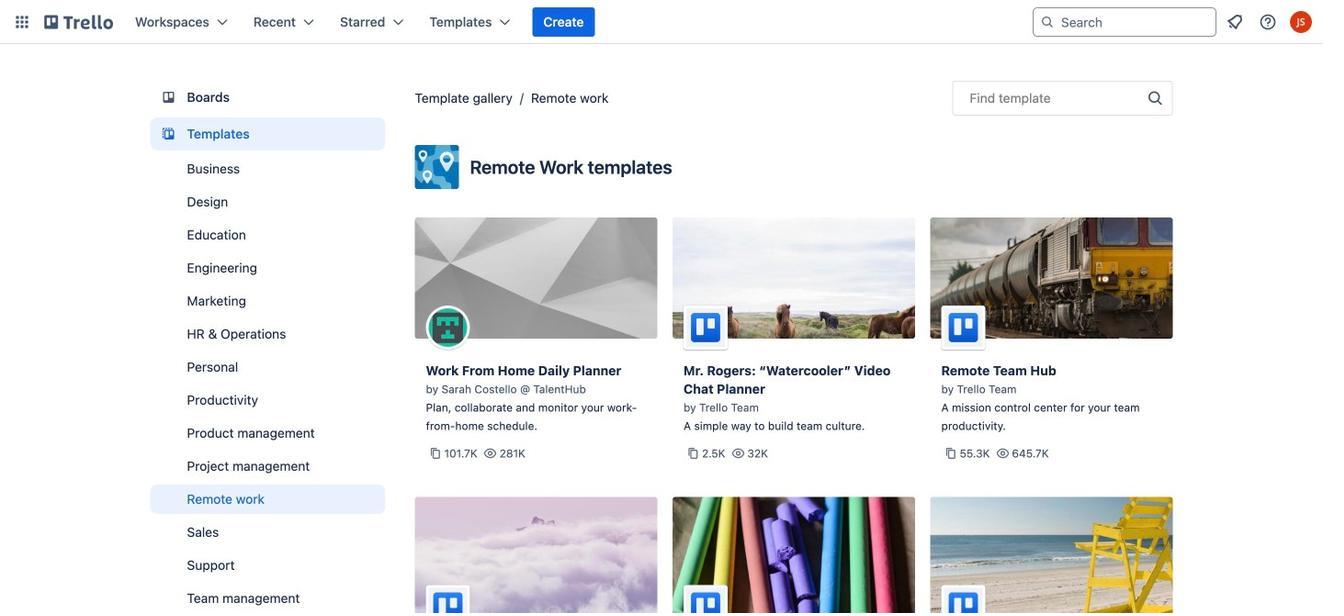 Task type: locate. For each thing, give the bounding box(es) containing it.
None field
[[953, 81, 1173, 116]]

template board image
[[158, 123, 180, 145]]

primary element
[[0, 0, 1323, 44]]

trello team image
[[684, 306, 728, 350], [942, 306, 986, 350], [684, 586, 728, 614], [942, 586, 986, 614]]

Search field
[[1033, 7, 1217, 37]]

john smith (johnsmith34671687) image
[[1290, 11, 1312, 33]]

back to home image
[[44, 7, 113, 37]]

open information menu image
[[1259, 13, 1278, 31]]

0 notifications image
[[1224, 11, 1246, 33]]

remote work icon image
[[415, 145, 459, 189]]



Task type: vqa. For each thing, say whether or not it's contained in the screenshot.
The Board image at the top left of the page
yes



Task type: describe. For each thing, give the bounding box(es) containing it.
sarah costello @ talenthub image
[[426, 306, 470, 350]]

search image
[[1040, 15, 1055, 29]]

trello team image
[[426, 586, 470, 614]]

board image
[[158, 86, 180, 108]]



